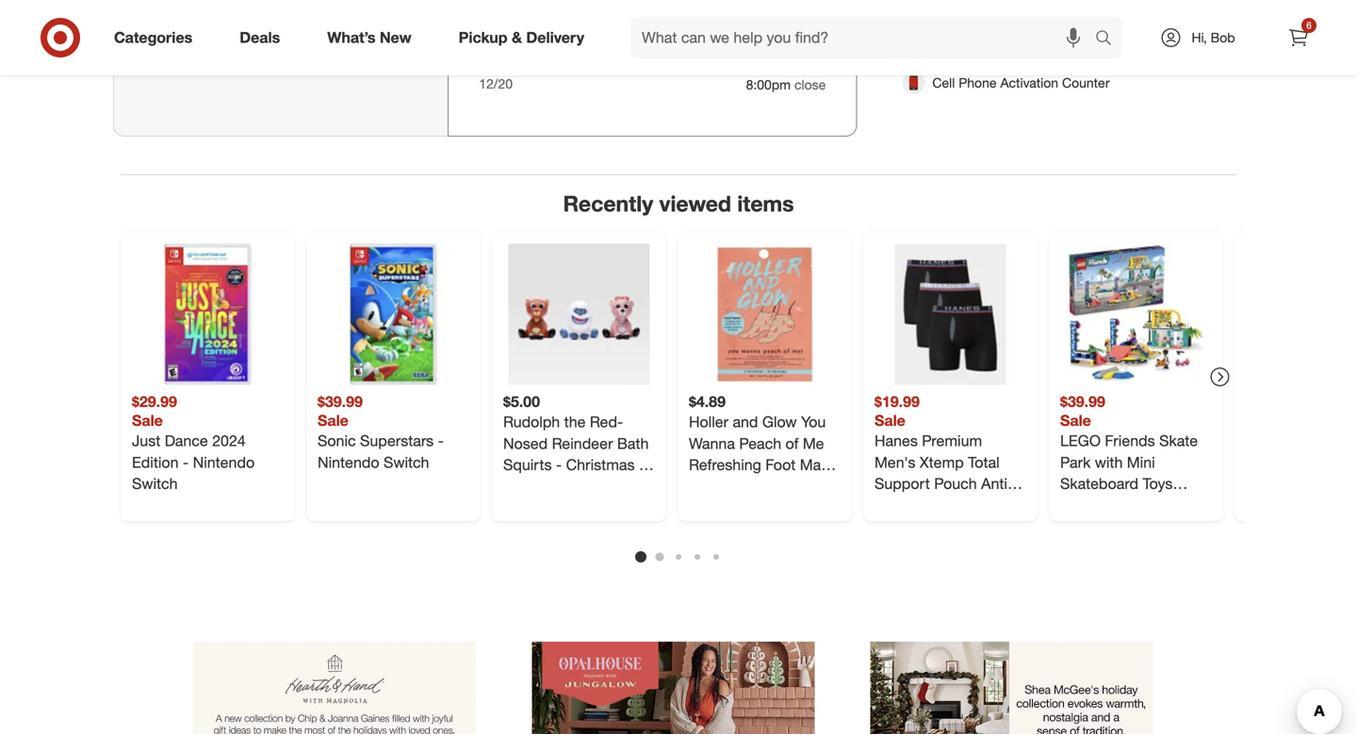 Task type: vqa. For each thing, say whether or not it's contained in the screenshot.
PICKUP & DELIVERY at left top
yes



Task type: describe. For each thing, give the bounding box(es) containing it.
$29.99
[[132, 393, 177, 411]]

sale for just
[[132, 412, 163, 430]]

cell
[[932, 74, 955, 91]]

what's
[[327, 28, 376, 47]]

$5.00 rudolph the red- nosed reindeer bath squirts - christmas - 3pc
[[503, 393, 649, 496]]

skate
[[1159, 432, 1198, 450]]

categories link
[[98, 17, 216, 58]]

hi, bob
[[1192, 29, 1235, 46]]

10:00am
[[741, 57, 792, 74]]

store capabilities with hours, vertical tabs tab list
[[113, 0, 448, 137]]

foot
[[766, 456, 796, 474]]

mini
[[1127, 453, 1155, 472]]

8:00pm close
[[746, 6, 826, 22]]

wednesday
[[479, 49, 577, 71]]

with
[[1095, 453, 1123, 472]]

black
[[928, 518, 966, 536]]

wanna
[[689, 434, 735, 453]]

search button
[[1087, 17, 1132, 62]]

1 close from the top
[[795, 6, 826, 22]]

$5.00
[[503, 393, 540, 411]]

$29.99 sale just dance 2024 edition - nintendo switch
[[132, 393, 255, 493]]

1 advertisement region from the left
[[193, 642, 476, 734]]

items
[[737, 190, 794, 217]]

3 advertisement region from the left
[[871, 642, 1153, 734]]

glow
[[762, 413, 797, 431]]

mask
[[800, 456, 836, 474]]

$4.89
[[689, 393, 726, 411]]

3pk
[[931, 496, 956, 515]]

0.6
[[699, 478, 720, 496]]

- down bath
[[639, 456, 645, 474]]

the
[[564, 413, 586, 431]]

- inside '$39.99 sale sonic superstars - nintendo switch'
[[438, 432, 444, 450]]

2 advertisement region from the left
[[532, 642, 815, 734]]

rudolph the red-nosed reindeer bath squirts - christmas - 3pc image
[[509, 244, 650, 385]]

holler and glow you wanna peach of me refreshing foot mask - 0.6 fl oz image
[[694, 244, 836, 385]]

edition
[[132, 453, 179, 472]]

what's new link
[[311, 17, 435, 58]]

just
[[132, 432, 160, 450]]

friends
[[1105, 432, 1155, 450]]

1 8:00pm from the top
[[746, 6, 791, 22]]

bath
[[617, 434, 649, 453]]

- inside $4.89 holler and glow you wanna peach of me refreshing foot mask - 0.6 fl oz
[[689, 478, 695, 496]]

$4.89 holler and glow you wanna peach of me refreshing foot mask - 0.6 fl oz
[[689, 393, 836, 496]]

search
[[1087, 30, 1132, 49]]

squirts
[[503, 456, 552, 474]]

What can we help you find? suggestions appear below search field
[[631, 17, 1100, 58]]

12/20
[[479, 75, 513, 92]]

dance
[[165, 432, 208, 450]]

and
[[733, 413, 758, 431]]

bob
[[1211, 29, 1235, 46]]

$19.99
[[875, 393, 920, 411]]

3pc
[[503, 478, 529, 496]]

me
[[803, 434, 824, 453]]

sale for lego
[[1060, 412, 1091, 430]]

- inside $29.99 sale just dance 2024 edition - nintendo switch
[[183, 453, 189, 472]]

s
[[970, 518, 980, 536]]

peach
[[739, 434, 781, 453]]

you
[[801, 413, 826, 431]]

$19.99 sale hanes premium men's xtemp total support pouch anti chafing 3pk boxer briefs - black s
[[875, 393, 1008, 536]]

switch inside $29.99 sale just dance 2024 edition - nintendo switch
[[132, 475, 178, 493]]

hanes premium men's xtemp total support pouch anti chafing 3pk boxer briefs - black s image
[[880, 244, 1021, 385]]

nosed
[[503, 434, 548, 453]]

sale for sonic
[[318, 412, 349, 430]]

open
[[796, 57, 826, 74]]

nintendo inside '$39.99 sale sonic superstars - nintendo switch'
[[318, 453, 379, 472]]

- inside "$19.99 sale hanes premium men's xtemp total support pouch anti chafing 3pk boxer briefs - black s"
[[918, 518, 924, 536]]

&
[[512, 28, 522, 47]]



Task type: locate. For each thing, give the bounding box(es) containing it.
1 vertical spatial switch
[[132, 475, 178, 493]]

0 vertical spatial switch
[[384, 453, 429, 472]]

red-
[[590, 413, 623, 431]]

sale up the sonic
[[318, 412, 349, 430]]

$39.99 for $39.99 sale lego friends skate park with mini skateboard toys 41751
[[1060, 393, 1105, 411]]

oz
[[736, 478, 752, 496]]

total
[[968, 453, 1000, 472]]

sale up lego
[[1060, 412, 1091, 430]]

2 $39.99 from the left
[[1060, 393, 1105, 411]]

sale down the $29.99
[[132, 412, 163, 430]]

lego friends skate park with mini skateboard toys 41751 image
[[1066, 244, 1207, 385]]

hanes
[[875, 432, 918, 450]]

advertisement region
[[193, 642, 476, 734], [532, 642, 815, 734], [871, 642, 1153, 734]]

refreshing
[[689, 456, 761, 474]]

close up open
[[795, 6, 826, 22]]

deals
[[240, 28, 280, 47]]

viewed
[[659, 190, 731, 217]]

lego
[[1060, 432, 1101, 450]]

1 horizontal spatial $39.99
[[1060, 393, 1105, 411]]

8:00pm
[[746, 6, 791, 22], [746, 76, 791, 93]]

- right squirts
[[556, 456, 562, 474]]

switch
[[384, 453, 429, 472], [132, 475, 178, 493]]

deals link
[[224, 17, 304, 58]]

skateboard
[[1060, 475, 1139, 493]]

- left "black"
[[918, 518, 924, 536]]

sale
[[132, 412, 163, 430], [318, 412, 349, 430], [875, 412, 906, 430], [1060, 412, 1091, 430]]

1 sale from the left
[[132, 412, 163, 430]]

wednesday 12/20
[[479, 49, 577, 92]]

christmas
[[566, 456, 635, 474]]

toys
[[1143, 475, 1173, 493]]

1 vertical spatial 8:00pm
[[746, 76, 791, 93]]

sonic
[[318, 432, 356, 450]]

rudolph
[[503, 413, 560, 431]]

1 $39.99 from the left
[[318, 393, 363, 411]]

nintendo inside $29.99 sale just dance 2024 edition - nintendo switch
[[193, 453, 255, 472]]

premium
[[922, 432, 982, 450]]

sonic superstars - nintendo switch image
[[323, 244, 464, 385]]

2 8:00pm from the top
[[746, 76, 791, 93]]

phone
[[959, 74, 997, 91]]

$39.99 inside '$39.99 sale sonic superstars - nintendo switch'
[[318, 393, 363, 411]]

- right the superstars
[[438, 432, 444, 450]]

41751
[[1060, 496, 1102, 515]]

categories
[[114, 28, 192, 47]]

sale inside $39.99 sale lego friends skate park with mini skateboard toys 41751
[[1060, 412, 1091, 430]]

1 horizontal spatial nintendo
[[318, 453, 379, 472]]

8:00pm up 10:00am
[[746, 6, 791, 22]]

2 sale from the left
[[318, 412, 349, 430]]

close inside 10:00am open 8:00pm close
[[795, 76, 826, 93]]

$39.99
[[318, 393, 363, 411], [1060, 393, 1105, 411]]

sale inside "$19.99 sale hanes premium men's xtemp total support pouch anti chafing 3pk boxer briefs - black s"
[[875, 412, 906, 430]]

6 link
[[1278, 17, 1320, 58]]

nintendo
[[193, 453, 255, 472], [318, 453, 379, 472]]

sale inside $29.99 sale just dance 2024 edition - nintendo switch
[[132, 412, 163, 430]]

holler
[[689, 413, 729, 431]]

0 vertical spatial 8:00pm
[[746, 6, 791, 22]]

what's new
[[327, 28, 412, 47]]

2 close from the top
[[795, 76, 826, 93]]

chafing
[[875, 496, 927, 515]]

switch down edition
[[132, 475, 178, 493]]

reindeer
[[552, 434, 613, 453]]

$39.99 for $39.99 sale sonic superstars - nintendo switch
[[318, 393, 363, 411]]

0 vertical spatial close
[[795, 6, 826, 22]]

0 horizontal spatial nintendo
[[193, 453, 255, 472]]

1 horizontal spatial advertisement region
[[532, 642, 815, 734]]

boxer
[[960, 496, 1000, 515]]

counter
[[1062, 74, 1110, 91]]

$39.99 inside $39.99 sale lego friends skate park with mini skateboard toys 41751
[[1060, 393, 1105, 411]]

switch inside '$39.99 sale sonic superstars - nintendo switch'
[[384, 453, 429, 472]]

superstars
[[360, 432, 434, 450]]

10:00am open 8:00pm close
[[741, 57, 826, 93]]

2024
[[212, 432, 246, 450]]

8:00pm inside 10:00am open 8:00pm close
[[746, 76, 791, 93]]

$39.99 up the sonic
[[318, 393, 363, 411]]

hi,
[[1192, 29, 1207, 46]]

fl
[[724, 478, 732, 496]]

2 horizontal spatial advertisement region
[[871, 642, 1153, 734]]

8:00pm down 10:00am
[[746, 76, 791, 93]]

recently viewed items
[[563, 190, 794, 217]]

recently
[[563, 190, 653, 217]]

1 vertical spatial close
[[795, 76, 826, 93]]

4 sale from the left
[[1060, 412, 1091, 430]]

$39.99 sale sonic superstars - nintendo switch
[[318, 393, 444, 472]]

3 sale from the left
[[875, 412, 906, 430]]

delivery
[[526, 28, 584, 47]]

2 nintendo from the left
[[318, 453, 379, 472]]

0 horizontal spatial $39.99
[[318, 393, 363, 411]]

pouch
[[934, 475, 977, 493]]

xtemp
[[920, 453, 964, 472]]

new
[[380, 28, 412, 47]]

briefs
[[875, 518, 914, 536]]

men's
[[875, 453, 916, 472]]

$39.99 up lego
[[1060, 393, 1105, 411]]

pickup & delivery
[[459, 28, 584, 47]]

switch down the superstars
[[384, 453, 429, 472]]

sale for hanes
[[875, 412, 906, 430]]

nintendo down the sonic
[[318, 453, 379, 472]]

- left 0.6
[[689, 478, 695, 496]]

close down open
[[795, 76, 826, 93]]

park
[[1060, 453, 1091, 472]]

6
[[1307, 19, 1312, 31]]

sale inside '$39.99 sale sonic superstars - nintendo switch'
[[318, 412, 349, 430]]

just dance 2024 edition - nintendo switch image
[[137, 244, 279, 385]]

pickup & delivery link
[[443, 17, 608, 58]]

$39.99 sale lego friends skate park with mini skateboard toys 41751
[[1060, 393, 1198, 515]]

1 horizontal spatial switch
[[384, 453, 429, 472]]

- down dance in the left of the page
[[183, 453, 189, 472]]

of
[[786, 434, 799, 453]]

-
[[438, 432, 444, 450], [183, 453, 189, 472], [556, 456, 562, 474], [639, 456, 645, 474], [689, 478, 695, 496], [918, 518, 924, 536]]

0 horizontal spatial switch
[[132, 475, 178, 493]]

activation
[[1000, 74, 1059, 91]]

pickup
[[459, 28, 508, 47]]

1 nintendo from the left
[[193, 453, 255, 472]]

support
[[875, 475, 930, 493]]

sale down $19.99
[[875, 412, 906, 430]]

0 horizontal spatial advertisement region
[[193, 642, 476, 734]]

nintendo down "2024"
[[193, 453, 255, 472]]

anti
[[981, 475, 1008, 493]]

cell phone activation counter
[[932, 74, 1110, 91]]



